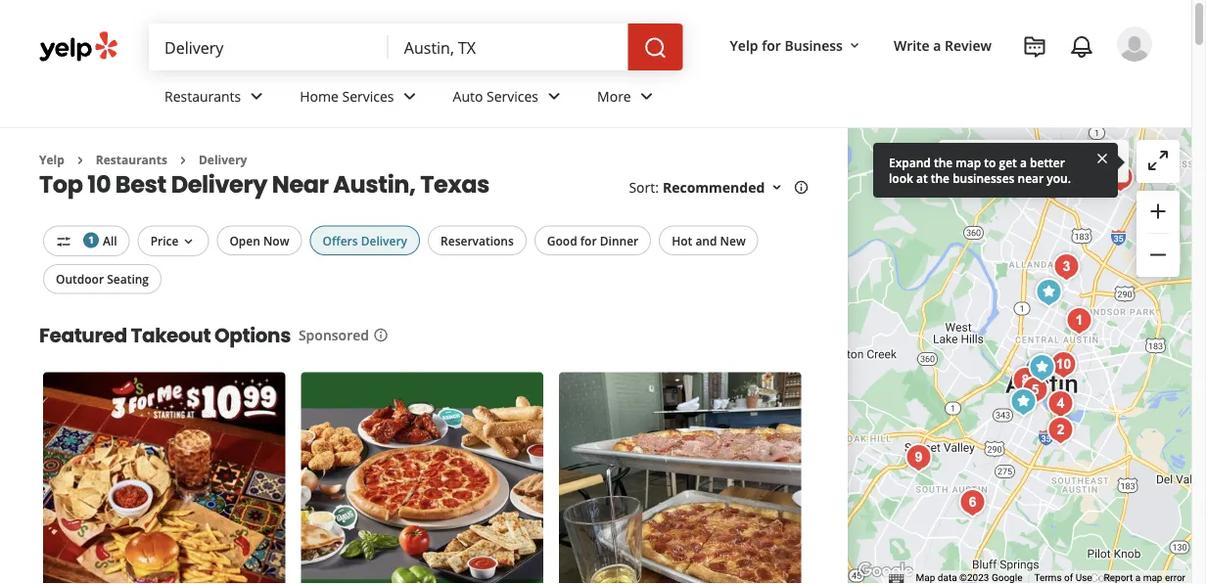 Task type: locate. For each thing, give the bounding box(es) containing it.
search as map moves
[[979, 153, 1118, 171]]

yelp inside button
[[730, 36, 759, 54]]

for right good
[[581, 233, 597, 249]]

1 horizontal spatial a
[[1021, 154, 1028, 170]]

terms
[[1035, 573, 1062, 584]]

data
[[938, 573, 958, 584]]

None field
[[165, 36, 373, 58], [404, 36, 613, 58]]

16 chevron down v2 image for recommended
[[769, 180, 785, 196]]

yelp for yelp 'link'
[[39, 152, 64, 168]]

yelp for business button
[[723, 27, 871, 63]]

me con bistro image
[[900, 439, 939, 478]]

0 horizontal spatial none field
[[165, 36, 373, 58]]

0 horizontal spatial 24 chevron down v2 image
[[245, 85, 269, 108]]

1
[[88, 234, 94, 247]]

delivery right offers at the left top of the page
[[361, 233, 408, 249]]

24 chevron down v2 image for auto services
[[543, 85, 566, 108]]

yelp link
[[39, 152, 64, 168]]

1 horizontal spatial 16 chevron right v2 image
[[175, 153, 191, 168]]

offers
[[323, 233, 358, 249]]

dinner
[[600, 233, 639, 249]]

2 services from the left
[[487, 87, 539, 105]]

3 24 chevron down v2 image from the left
[[635, 85, 659, 108]]

map
[[1043, 153, 1072, 171], [956, 154, 982, 170], [1144, 573, 1163, 584]]

yelp for yelp for business
[[730, 36, 759, 54]]

1 vertical spatial a
[[1021, 154, 1028, 170]]

projects image
[[1024, 35, 1047, 59]]

0 vertical spatial for
[[762, 36, 782, 54]]

moves
[[1076, 153, 1118, 171]]

services for home services
[[342, 87, 394, 105]]

sponsored
[[299, 326, 369, 345]]

top
[[39, 168, 83, 201]]

seating
[[107, 271, 149, 287]]

as
[[1026, 153, 1040, 171]]

close image
[[1095, 149, 1111, 167]]

restaurants link right top
[[96, 152, 167, 168]]

for left business
[[762, 36, 782, 54]]

1 all
[[88, 233, 117, 249]]

good
[[547, 233, 578, 249]]

good for dinner button
[[535, 226, 652, 256]]

terry black's barbecue image
[[1007, 361, 1046, 401]]

google image
[[854, 559, 918, 585]]

16 chevron right v2 image for delivery
[[175, 153, 191, 168]]

price
[[150, 233, 179, 249]]

16 filter v2 image
[[56, 234, 72, 250]]

24 chevron down v2 image right the auto services
[[543, 85, 566, 108]]

16 chevron right v2 image right yelp 'link'
[[72, 153, 88, 168]]

delivery up open
[[171, 168, 268, 201]]

2 24 chevron down v2 image from the left
[[543, 85, 566, 108]]

1 16 chevron right v2 image from the left
[[72, 153, 88, 168]]

a for write
[[934, 36, 942, 54]]

a
[[934, 36, 942, 54], [1021, 154, 1028, 170], [1136, 573, 1141, 584]]

couch potato atx image
[[1048, 248, 1087, 287]]

2 16 chevron right v2 image from the left
[[175, 153, 191, 168]]

24 chevron down v2 image
[[245, 85, 269, 108], [543, 85, 566, 108], [635, 85, 659, 108]]

1 horizontal spatial services
[[487, 87, 539, 105]]

16 chevron right v2 image left 'delivery' "link"
[[175, 153, 191, 168]]

16 info v2 image
[[794, 180, 809, 196]]

featured takeout options
[[39, 322, 291, 349]]

hot and new
[[672, 233, 746, 249]]

1 vertical spatial yelp
[[39, 152, 64, 168]]

write
[[894, 36, 930, 54]]

for for good
[[581, 233, 597, 249]]

aba - austin image
[[1017, 371, 1056, 410]]

2 horizontal spatial 24 chevron down v2 image
[[635, 85, 659, 108]]

r&b's steak and fries image
[[1045, 346, 1084, 385]]

keyboard shortcuts image
[[889, 575, 905, 584]]

24 chevron down v2 image right more
[[635, 85, 659, 108]]

open
[[230, 233, 260, 249]]

0 horizontal spatial 16 chevron down v2 image
[[181, 234, 196, 250]]

yelp
[[730, 36, 759, 54], [39, 152, 64, 168]]

home services link
[[284, 71, 437, 127]]

0 vertical spatial 16 chevron down v2 image
[[847, 38, 863, 54]]

2 horizontal spatial map
[[1144, 573, 1163, 584]]

16 chevron down v2 image for price
[[181, 234, 196, 250]]

search
[[979, 153, 1022, 171]]

papa johns pizza image
[[1023, 349, 1063, 388]]

user actions element
[[715, 25, 1180, 145]]

for for yelp
[[762, 36, 782, 54]]

24 chevron down v2 image for restaurants
[[245, 85, 269, 108]]

services right the auto
[[487, 87, 539, 105]]

1 horizontal spatial yelp
[[730, 36, 759, 54]]

1 24 chevron down v2 image from the left
[[245, 85, 269, 108]]

report
[[1105, 573, 1134, 584]]

16 chevron right v2 image
[[72, 153, 88, 168], [175, 153, 191, 168]]

map for to
[[956, 154, 982, 170]]

None search field
[[149, 24, 687, 71]]

2 horizontal spatial 16 chevron down v2 image
[[847, 38, 863, 54]]

expand map image
[[1147, 149, 1171, 172]]

16 chevron down v2 image
[[847, 38, 863, 54], [769, 180, 785, 196], [181, 234, 196, 250]]

none field up the auto services
[[404, 36, 613, 58]]

16 chevron down v2 image inside yelp for business button
[[847, 38, 863, 54]]

restaurants link up 'delivery' "link"
[[149, 71, 284, 127]]

delivery
[[199, 152, 247, 168], [171, 168, 268, 201], [361, 233, 408, 249]]

Near text field
[[404, 36, 613, 58]]

0 horizontal spatial 16 chevron right v2 image
[[72, 153, 88, 168]]

texas
[[421, 168, 490, 201]]

takeout
[[131, 322, 211, 349]]

16 chevron down v2 image inside price dropdown button
[[181, 234, 196, 250]]

map left to
[[956, 154, 982, 170]]

none field find
[[165, 36, 373, 58]]

yelp left 10
[[39, 152, 64, 168]]

16 chevron down v2 image inside recommended popup button
[[769, 180, 785, 196]]

10
[[87, 168, 111, 201]]

restaurants right top
[[96, 152, 167, 168]]

write a review link
[[887, 27, 1000, 63]]

2 vertical spatial a
[[1136, 573, 1141, 584]]

none field up home
[[165, 36, 373, 58]]

restaurants up 'delivery' "link"
[[165, 87, 241, 105]]

16 chevron down v2 image left 16 info v2 image
[[769, 180, 785, 196]]

yelp for business
[[730, 36, 843, 54]]

businesses
[[953, 170, 1015, 186]]

a right get
[[1021, 154, 1028, 170]]

map region
[[805, 84, 1207, 585]]

0 horizontal spatial services
[[342, 87, 394, 105]]

recommended
[[663, 178, 765, 197]]

sort:
[[629, 178, 659, 197]]

0 horizontal spatial for
[[581, 233, 597, 249]]

16 chevron right v2 image for restaurants
[[72, 153, 88, 168]]

0 horizontal spatial map
[[956, 154, 982, 170]]

yelp left business
[[730, 36, 759, 54]]

open now
[[230, 233, 289, 249]]

1 vertical spatial 16 chevron down v2 image
[[769, 180, 785, 196]]

16 chevron down v2 image right business
[[847, 38, 863, 54]]

services
[[342, 87, 394, 105], [487, 87, 539, 105]]

for inside filters group
[[581, 233, 597, 249]]

look
[[890, 170, 914, 186]]

24 chevron down v2 image inside more link
[[635, 85, 659, 108]]

map inside the expand the map to get a better look at the businesses near you.
[[956, 154, 982, 170]]

none field near
[[404, 36, 613, 58]]

hot
[[672, 233, 693, 249]]

1 horizontal spatial 24 chevron down v2 image
[[543, 85, 566, 108]]

hot and new button
[[660, 226, 759, 256]]

1 services from the left
[[342, 87, 394, 105]]

expand
[[890, 154, 931, 170]]

24 chevron down v2 image inside restaurants link
[[245, 85, 269, 108]]

zoom in image
[[1147, 200, 1171, 223]]

zoom out image
[[1147, 243, 1171, 267]]

restaurants
[[165, 87, 241, 105], [96, 152, 167, 168]]

services left 24 chevron down v2 icon at left
[[342, 87, 394, 105]]

24 chevron down v2 image down find field
[[245, 85, 269, 108]]

outdoor
[[56, 271, 104, 287]]

group
[[1137, 191, 1180, 277]]

0 vertical spatial a
[[934, 36, 942, 54]]

near
[[1018, 170, 1044, 186]]

1 horizontal spatial for
[[762, 36, 782, 54]]

use
[[1076, 573, 1093, 584]]

the
[[935, 154, 953, 170], [931, 170, 950, 186]]

for
[[762, 36, 782, 54], [581, 233, 597, 249]]

austin,
[[333, 168, 416, 201]]

recommended button
[[663, 178, 785, 197]]

0 horizontal spatial yelp
[[39, 152, 64, 168]]

16 chevron down v2 image right price
[[181, 234, 196, 250]]

restaurants inside 'business categories' element
[[165, 87, 241, 105]]

services inside "link"
[[342, 87, 394, 105]]

2 vertical spatial 16 chevron down v2 image
[[181, 234, 196, 250]]

search image
[[644, 36, 668, 60]]

map for moves
[[1043, 153, 1072, 171]]

1 vertical spatial for
[[581, 233, 597, 249]]

you.
[[1048, 170, 1072, 186]]

price button
[[138, 226, 209, 256]]

2 horizontal spatial a
[[1136, 573, 1141, 584]]

1 horizontal spatial map
[[1043, 153, 1072, 171]]

0 vertical spatial restaurants link
[[149, 71, 284, 127]]

google
[[992, 573, 1023, 584]]

and
[[696, 233, 718, 249]]

1 horizontal spatial none field
[[404, 36, 613, 58]]

1 none field from the left
[[165, 36, 373, 58]]

1 horizontal spatial 16 chevron down v2 image
[[769, 180, 785, 196]]

map left error
[[1144, 573, 1163, 584]]

1 vertical spatial restaurants link
[[96, 152, 167, 168]]

restaurants link
[[149, 71, 284, 127], [96, 152, 167, 168]]

a right write
[[934, 36, 942, 54]]

a right "report"
[[1136, 573, 1141, 584]]

for inside user actions element
[[762, 36, 782, 54]]

1618 asian fusion image
[[1042, 385, 1081, 424]]

report a map error link
[[1105, 573, 1186, 584]]

get
[[1000, 154, 1018, 170]]

review
[[945, 36, 992, 54]]

0 horizontal spatial a
[[934, 36, 942, 54]]

24 chevron down v2 image inside auto services link
[[543, 85, 566, 108]]

map right as
[[1043, 153, 1072, 171]]

0 vertical spatial restaurants
[[165, 87, 241, 105]]

2 none field from the left
[[404, 36, 613, 58]]

0 vertical spatial yelp
[[730, 36, 759, 54]]



Task type: vqa. For each thing, say whether or not it's contained in the screenshot.
'16 Photos V2' to the bottom
no



Task type: describe. For each thing, give the bounding box(es) containing it.
home
[[300, 87, 339, 105]]

business categories element
[[149, 71, 1153, 127]]

chili's image
[[1030, 273, 1069, 313]]

more link
[[582, 71, 675, 127]]

outdoor seating
[[56, 271, 149, 287]]

©2023
[[960, 573, 990, 584]]

a for report
[[1136, 573, 1141, 584]]

map data ©2023 google
[[917, 573, 1023, 584]]

delivery left the near
[[199, 152, 247, 168]]

featured
[[39, 322, 127, 349]]

error
[[1166, 573, 1186, 584]]

top 10 best delivery near austin, texas
[[39, 168, 490, 201]]

delivery link
[[199, 152, 247, 168]]

1 vertical spatial restaurants
[[96, 152, 167, 168]]

tso chinese takeout & delivery image
[[1061, 302, 1100, 341]]

reservations
[[441, 233, 514, 249]]

starbucks image
[[1018, 352, 1058, 391]]

notifications image
[[1071, 35, 1094, 59]]

home services
[[300, 87, 394, 105]]

business
[[785, 36, 843, 54]]

map
[[917, 573, 936, 584]]

rice bowl cafe image
[[1102, 159, 1141, 198]]

offers delivery button
[[310, 226, 420, 256]]

a inside the expand the map to get a better look at the businesses near you.
[[1021, 154, 1028, 170]]

24 chevron down v2 image for more
[[635, 85, 659, 108]]

outdoor seating button
[[43, 264, 162, 294]]

expand the map to get a better look at the businesses near you.
[[890, 154, 1072, 186]]

now
[[263, 233, 289, 249]]

expand the map to get a better look at the businesses near you. tooltip
[[874, 143, 1119, 198]]

open now button
[[217, 226, 302, 256]]

888 pan asian restaurant image
[[1042, 411, 1081, 451]]

good for dinner
[[547, 233, 639, 249]]

write a review
[[894, 36, 992, 54]]

dovetail pizza image
[[1005, 383, 1044, 422]]

more
[[598, 87, 632, 105]]

services for auto services
[[487, 87, 539, 105]]

terms of use
[[1035, 573, 1093, 584]]

16 chevron down v2 image for yelp for business
[[847, 38, 863, 54]]

auto services
[[453, 87, 539, 105]]

16 info v2 image
[[373, 328, 389, 343]]

of
[[1065, 573, 1074, 584]]

map for error
[[1144, 573, 1163, 584]]

to
[[985, 154, 997, 170]]

delivery inside button
[[361, 233, 408, 249]]

24 chevron down v2 image
[[398, 85, 422, 108]]

auto services link
[[437, 71, 582, 127]]

options
[[215, 322, 291, 349]]

auto
[[453, 87, 483, 105]]

better
[[1031, 154, 1066, 170]]

best
[[115, 168, 166, 201]]

at
[[917, 170, 928, 186]]

filters group
[[39, 226, 763, 294]]

Find text field
[[165, 36, 373, 58]]

reservations button
[[428, 226, 527, 256]]

new
[[721, 233, 746, 249]]

terms of use link
[[1035, 573, 1093, 584]]

report a map error
[[1105, 573, 1186, 584]]

all
[[103, 233, 117, 249]]

greg r. image
[[1118, 26, 1153, 62]]

offers delivery
[[323, 233, 408, 249]]

artipasta image
[[954, 484, 993, 523]]

near
[[272, 168, 329, 201]]



